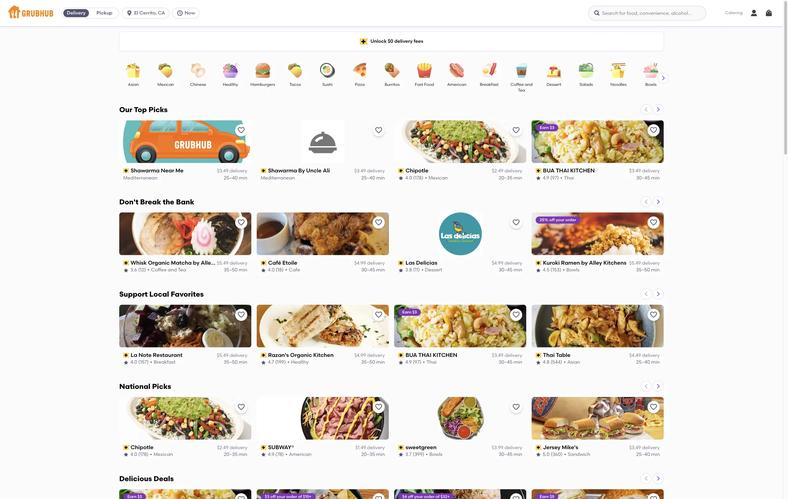 Task type: vqa. For each thing, say whether or not it's contained in the screenshot.


Task type: describe. For each thing, give the bounding box(es) containing it.
café etoile logo image
[[257, 213, 389, 256]]

thai for topmost bua thai kitchen logo
[[564, 175, 574, 181]]

$1.49 delivery
[[356, 445, 385, 451]]

$5.49 for support local favorites
[[217, 353, 229, 359]]

1 horizontal spatial 4.0 (178)
[[406, 175, 424, 181]]

delivery for chipotle logo to the bottom
[[230, 445, 247, 451]]

la note restaurant
[[131, 352, 183, 359]]

0 vertical spatial american
[[448, 82, 467, 87]]

4 caret left icon image from the top
[[644, 384, 649, 389]]

delivery for sweetgreen logo
[[505, 445, 523, 451]]

• breakfast
[[150, 360, 176, 366]]

tacos image
[[284, 63, 307, 78]]

svg image
[[765, 9, 773, 17]]

min for subway® logo
[[376, 452, 385, 458]]

caret left icon image for the
[[644, 199, 649, 205]]

caret right icon image for delicious deals
[[656, 476, 662, 482]]

0 horizontal spatial coffee
[[151, 268, 167, 273]]

$3.49 delivery for shawarma near me logo
[[217, 168, 247, 174]]

1 vertical spatial thai
[[543, 352, 555, 359]]

matcha
[[171, 260, 192, 266]]

shawarma for shawarma by uncle ali
[[268, 168, 297, 174]]

$15+
[[303, 495, 312, 500]]

$0
[[388, 38, 394, 44]]

25–40 for jersey mike's
[[637, 452, 650, 458]]

0 horizontal spatial bua thai kitchen logo image
[[119, 490, 252, 500]]

(153)
[[551, 268, 562, 273]]

0 vertical spatial 4.9 (97)
[[543, 175, 559, 181]]

unlock
[[371, 38, 387, 44]]

razan's organic kitchen
[[268, 352, 334, 359]]

4.9 (78)
[[268, 452, 284, 458]]

0 horizontal spatial 20–35
[[224, 452, 238, 458]]

• for sweetgreen logo
[[426, 452, 428, 458]]

0 vertical spatial healthy
[[223, 82, 238, 87]]

food
[[425, 82, 434, 87]]

25–40 min for thai table
[[637, 360, 660, 366]]

kitchen
[[313, 352, 334, 359]]

0 horizontal spatial and
[[168, 268, 177, 273]]

2 by from the left
[[582, 260, 588, 266]]

$3.49 for shawarma by uncle ali logo
[[355, 168, 366, 174]]

35–50 for la note restaurant
[[224, 360, 238, 366]]

1 vertical spatial • mexican
[[150, 452, 173, 458]]

bank
[[176, 198, 194, 206]]

kuroki
[[543, 260, 560, 266]]

• asian
[[564, 360, 581, 366]]

cafe
[[289, 268, 300, 273]]

$4.99 for don't break the bank
[[355, 261, 366, 266]]

0 horizontal spatial thai
[[419, 352, 432, 359]]

star icon image for la note restaurant logo
[[123, 360, 129, 366]]

our top picks
[[119, 106, 168, 114]]

and inside coffee and tea
[[525, 82, 533, 87]]

1 horizontal spatial asian
[[568, 360, 581, 366]]

25% off your order
[[540, 218, 577, 222]]

3.7
[[406, 452, 412, 458]]

35–50 min for la note restaurant
[[224, 360, 247, 366]]

• bowls for kuroki ramen by alley kitchens
[[563, 268, 580, 273]]

delivery button
[[62, 8, 90, 19]]

delivery for the middle bua thai kitchen logo
[[505, 353, 523, 359]]

(157)
[[138, 360, 149, 366]]

2 horizontal spatial 20–35 min
[[499, 175, 523, 181]]

dessert image
[[543, 63, 566, 78]]

note
[[139, 352, 152, 359]]

0 horizontal spatial asian
[[128, 82, 139, 87]]

sweetgreen logo image
[[394, 397, 527, 440]]

• thai for topmost bua thai kitchen logo
[[561, 175, 574, 181]]

0 vertical spatial chipotle logo image
[[394, 120, 527, 163]]

healthy image
[[219, 63, 242, 78]]

• for the thai table logo
[[564, 360, 566, 366]]

la note restaurant logo image
[[119, 305, 252, 348]]

chinese
[[190, 82, 206, 87]]

coffee and tea image
[[510, 63, 534, 78]]

catering button
[[721, 5, 748, 21]]

shawarma for shawarma near me
[[131, 168, 160, 174]]

our
[[119, 106, 132, 114]]

coffee inside coffee and tea
[[511, 82, 524, 87]]

off for $4
[[408, 495, 414, 500]]

25–40 for thai table
[[637, 360, 650, 366]]

0 vertical spatial • mexican
[[425, 175, 448, 181]]

1 vertical spatial picks
[[152, 383, 171, 391]]

$4.49 delivery
[[630, 353, 660, 359]]

delivery for las delicias logo
[[505, 261, 523, 266]]

0 horizontal spatial earn $3
[[127, 495, 142, 500]]

razan's
[[268, 352, 289, 359]]

1 vertical spatial chipotle logo image
[[119, 397, 252, 440]]

etoile
[[283, 260, 298, 266]]

american image
[[445, 63, 469, 78]]

off for $3
[[271, 495, 276, 500]]

1 vertical spatial bua thai kitchen logo image
[[394, 305, 527, 348]]

mediterranean for shawarma by uncle ali
[[261, 175, 295, 181]]

restaurant
[[153, 352, 183, 359]]

• thai for the middle bua thai kitchen logo
[[423, 360, 437, 366]]

$5
[[550, 495, 555, 500]]

uncle
[[306, 168, 322, 174]]

1 vertical spatial dessert
[[425, 268, 443, 273]]

crave subs logo image
[[532, 490, 664, 500]]

grubhub plus flag logo image
[[360, 38, 368, 45]]

star icon image for kuroki ramen by alley kitchens logo
[[536, 268, 542, 273]]

unlock $0 delivery fees
[[371, 38, 424, 44]]

mediterranean for shawarma near me
[[123, 175, 157, 181]]

1 vertical spatial mexican
[[429, 175, 448, 181]]

$5.49 delivery for don't break the bank
[[217, 261, 247, 266]]

$3.49 for the middle bua thai kitchen logo
[[492, 353, 504, 359]]

café etoile
[[268, 260, 298, 266]]

1 kitchens from the left
[[215, 260, 238, 266]]

0 vertical spatial bua thai kitchen logo image
[[532, 120, 664, 163]]

subscription pass image for chipotle
[[123, 446, 129, 450]]

0 vertical spatial (178)
[[414, 175, 424, 181]]

your for 25%
[[556, 218, 565, 222]]

5.0 (360)
[[543, 452, 563, 458]]

$2.49 for chipotle logo to the top
[[492, 168, 504, 174]]

$1.49
[[356, 445, 366, 451]]

0 vertical spatial picks
[[149, 106, 168, 114]]

1 horizontal spatial 20–35
[[362, 452, 375, 458]]

0 vertical spatial earn $3
[[540, 125, 555, 130]]

by
[[299, 168, 305, 174]]

• cafe
[[285, 268, 300, 273]]

whisk organic matcha by alley kitchens logo image
[[119, 213, 252, 256]]

1 vertical spatial 4.0 (178)
[[130, 452, 148, 458]]

national
[[119, 383, 150, 391]]

• coffee and tea
[[148, 268, 186, 273]]

1 horizontal spatial chipotle
[[406, 168, 429, 174]]

$4
[[403, 495, 407, 500]]

$4.99 for support local favorites
[[355, 353, 366, 359]]

las
[[406, 260, 415, 266]]

1 vertical spatial tea
[[178, 268, 186, 273]]

min for the thai table logo
[[652, 360, 660, 366]]

breakfast image
[[478, 63, 501, 78]]

ca
[[158, 10, 165, 16]]

(399)
[[413, 452, 424, 458]]

hamburgers
[[251, 82, 275, 87]]

jersey mike's
[[543, 445, 579, 451]]

2 horizontal spatial 20–35
[[499, 175, 513, 181]]

fees
[[414, 38, 424, 44]]

(199)
[[275, 360, 286, 366]]

• healthy
[[288, 360, 309, 366]]

4.8 (544)
[[543, 360, 563, 366]]

star icon image for café etoile logo
[[261, 268, 266, 273]]

delivery for la note restaurant logo
[[230, 353, 247, 359]]

caret right icon image for don't break the bank
[[656, 199, 662, 205]]

3.8 (11)
[[406, 268, 420, 273]]

delivery for subway® logo
[[367, 445, 385, 451]]

chinese image
[[186, 63, 210, 78]]

min for shawarma near me logo
[[239, 175, 247, 181]]

20–35 min for subscription pass image corresponding to subway®
[[362, 452, 385, 458]]

1 vertical spatial (178)
[[138, 452, 148, 458]]

min for whisk organic matcha by alley kitchens logo
[[239, 268, 247, 273]]

0 horizontal spatial american
[[289, 452, 312, 458]]

el cerrito, ca button
[[122, 8, 172, 19]]

tacos
[[290, 82, 301, 87]]

4.5 (153)
[[543, 268, 562, 273]]

35–50 for kuroki ramen by alley kitchens
[[637, 268, 650, 273]]

1 vertical spatial 4.9 (97)
[[406, 360, 422, 366]]

25–40 min for jersey mike's
[[637, 452, 660, 458]]

Search for food, convenience, alcohol... search field
[[589, 6, 707, 21]]

30–45 for national picks
[[499, 452, 513, 458]]

• for whisk organic matcha by alley kitchens logo
[[148, 268, 150, 273]]

mike's
[[562, 445, 579, 451]]

delivery for chipotle logo to the top
[[505, 168, 523, 174]]

shawarma by uncle ali
[[268, 168, 330, 174]]

national picks
[[119, 383, 171, 391]]

of for $32+
[[436, 495, 440, 500]]

35–50 for whisk organic matcha by alley kitchens
[[224, 268, 238, 273]]

jersey mike's logo image
[[532, 397, 664, 440]]

0 vertical spatial mexican
[[158, 82, 174, 87]]

star icon image for las delicias logo
[[399, 268, 404, 273]]

star icon image for whisk organic matcha by alley kitchens logo
[[123, 268, 129, 273]]

1 horizontal spatial earn $3
[[403, 310, 417, 315]]

$3.49 delivery for the jersey mike's logo
[[630, 445, 660, 451]]

1 horizontal spatial breakfast
[[480, 82, 499, 87]]

sweetgreen
[[406, 445, 437, 451]]

earn for the left bua thai kitchen logo
[[127, 495, 137, 500]]

delivery for café etoile logo
[[367, 261, 385, 266]]

favorites
[[171, 290, 204, 299]]

25–40 min for shawarma near me
[[224, 175, 247, 181]]

razan's organic kitchen logo image
[[257, 305, 389, 348]]

4.7 (199)
[[268, 360, 286, 366]]

cerrito,
[[139, 10, 157, 16]]

35–50 min for kuroki ramen by alley kitchens
[[637, 268, 660, 273]]

30–45 min for don't break the bank
[[499, 268, 523, 273]]

don't
[[119, 198, 139, 206]]

now
[[185, 10, 195, 16]]

2 kitchens from the left
[[604, 260, 627, 266]]

el
[[134, 10, 138, 16]]

$3.49 delivery for shawarma by uncle ali logo
[[355, 168, 385, 174]]

pickup
[[97, 10, 112, 16]]

• for la note restaurant logo
[[150, 360, 152, 366]]

subscription pass image for sweetgreen
[[399, 446, 405, 450]]

1 horizontal spatial thai
[[556, 168, 569, 174]]

koja kitchen logo image
[[394, 490, 527, 500]]

4.0 (18)
[[268, 268, 284, 273]]

25–40 for shawarma near me
[[224, 175, 238, 181]]

20–35 min for subscription pass image associated with chipotle
[[224, 452, 247, 458]]

delicious
[[119, 475, 152, 483]]

earn $5
[[540, 495, 555, 500]]

now button
[[172, 8, 202, 19]]

la
[[131, 352, 137, 359]]

shawarma by uncle ali logo image
[[302, 120, 344, 163]]

$4.99 delivery for support local favorites
[[355, 353, 385, 359]]

ali
[[323, 168, 330, 174]]

local
[[149, 290, 169, 299]]



Task type: locate. For each thing, give the bounding box(es) containing it.
• dessert
[[422, 268, 443, 273]]

your right $4 at the right bottom of page
[[415, 495, 423, 500]]

2 vertical spatial thai
[[427, 360, 437, 366]]

0 vertical spatial organic
[[148, 260, 170, 266]]

café
[[268, 260, 281, 266]]

your for $3
[[277, 495, 286, 500]]

0 horizontal spatial alley
[[201, 260, 214, 266]]

order left the $32+
[[424, 495, 435, 500]]

whisk
[[131, 260, 147, 266]]

bua for topmost bua thai kitchen logo
[[543, 168, 555, 174]]

chipotle logo image
[[394, 120, 527, 163], [119, 397, 252, 440]]

2 vertical spatial 4.9
[[268, 452, 274, 458]]

coffee down coffee and tea image
[[511, 82, 524, 87]]

delivery
[[67, 10, 86, 16]]

35–50 for razan's organic kitchen
[[361, 360, 375, 366]]

35–50 min for razan's organic kitchen
[[361, 360, 385, 366]]

star icon image for razan's organic kitchen logo
[[261, 360, 266, 366]]

0 horizontal spatial thai
[[427, 360, 437, 366]]

earn for crave subs logo
[[540, 495, 549, 500]]

caret right icon image for support local favorites
[[656, 292, 662, 297]]

$4 off your order of $32+
[[403, 495, 450, 500]]

30–45 min for support local favorites
[[499, 360, 523, 366]]

4.5
[[543, 268, 550, 273]]

fast food image
[[413, 63, 437, 78]]

shawarma near me logo image
[[119, 120, 252, 163]]

0 horizontal spatial chipotle logo image
[[119, 397, 252, 440]]

0 vertical spatial dessert
[[547, 82, 562, 87]]

min
[[239, 175, 247, 181], [376, 175, 385, 181], [514, 175, 523, 181], [652, 175, 660, 181], [239, 268, 247, 273], [376, 268, 385, 273], [514, 268, 523, 273], [652, 268, 660, 273], [239, 360, 247, 366], [376, 360, 385, 366], [514, 360, 523, 366], [652, 360, 660, 366], [239, 452, 247, 458], [376, 452, 385, 458], [514, 452, 523, 458], [652, 452, 660, 458]]

1 horizontal spatial kitchen
[[571, 168, 595, 174]]

by right matcha in the left bottom of the page
[[193, 260, 200, 266]]

salads
[[580, 82, 593, 87]]

1 vertical spatial kitchen
[[433, 352, 458, 359]]

of for $15+
[[298, 495, 302, 500]]

caret right icon image
[[661, 76, 667, 81], [656, 107, 662, 112], [656, 199, 662, 205], [656, 292, 662, 297], [656, 384, 662, 389], [656, 476, 662, 482]]

1 horizontal spatial 4.9
[[406, 360, 412, 366]]

2 alley from the left
[[590, 260, 603, 266]]

mexican
[[158, 82, 174, 87], [429, 175, 448, 181], [154, 452, 173, 458]]

delivery for whisk organic matcha by alley kitchens logo
[[230, 261, 247, 266]]

asian down asian image on the top left
[[128, 82, 139, 87]]

organic for whisk
[[148, 260, 170, 266]]

coffee and tea
[[511, 82, 533, 93]]

1 horizontal spatial healthy
[[291, 360, 309, 366]]

subscription pass image for thai table
[[536, 353, 542, 358]]

(11)
[[413, 268, 420, 273]]

star icon image for the jersey mike's logo
[[536, 453, 542, 458]]

1 horizontal spatial (97)
[[551, 175, 559, 181]]

hamburgers image
[[251, 63, 275, 78]]

earn for topmost bua thai kitchen logo
[[540, 125, 549, 130]]

bowls down bowls image
[[646, 82, 657, 87]]

$3.49 for topmost bua thai kitchen logo
[[630, 168, 641, 174]]

ramen
[[562, 260, 580, 266]]

order right "25%"
[[566, 218, 577, 222]]

0 vertical spatial (97)
[[551, 175, 559, 181]]

• for razan's organic kitchen logo
[[288, 360, 290, 366]]

1 vertical spatial (97)
[[413, 360, 422, 366]]

2 of from the left
[[436, 495, 440, 500]]

3.6 (12)
[[130, 268, 146, 273]]

1 vertical spatial • thai
[[423, 360, 437, 366]]

1 caret left icon image from the top
[[644, 107, 649, 112]]

0 vertical spatial • bowls
[[563, 268, 580, 273]]

american down subway®
[[289, 452, 312, 458]]

bowls image
[[640, 63, 663, 78]]

$2.49 for chipotle logo to the bottom
[[217, 445, 229, 451]]

coffee right "(12)"
[[151, 268, 167, 273]]

0 vertical spatial chipotle
[[406, 168, 429, 174]]

1 horizontal spatial • bowls
[[563, 268, 580, 273]]

0 horizontal spatial order
[[287, 495, 297, 500]]

• bowls for sweetgreen
[[426, 452, 443, 458]]

30–45 for don't break the bank
[[499, 268, 513, 273]]

delicious deals
[[119, 475, 174, 483]]

off for 25%
[[550, 218, 555, 222]]

0 horizontal spatial dessert
[[425, 268, 443, 273]]

star icon image
[[399, 176, 404, 181], [536, 176, 542, 181], [123, 268, 129, 273], [261, 268, 266, 273], [399, 268, 404, 273], [536, 268, 542, 273], [123, 360, 129, 366], [261, 360, 266, 366], [399, 360, 404, 366], [536, 360, 542, 366], [123, 453, 129, 458], [261, 453, 266, 458], [399, 453, 404, 458], [536, 453, 542, 458]]

25%
[[540, 218, 549, 222]]

caret right icon image for our top picks
[[656, 107, 662, 112]]

svg image inside el cerrito, ca button
[[126, 10, 133, 17]]

0 horizontal spatial $2.49 delivery
[[217, 445, 247, 451]]

• for kuroki ramen by alley kitchens logo
[[563, 268, 565, 273]]

0 vertical spatial $2.49 delivery
[[492, 168, 523, 174]]

min for kuroki ramen by alley kitchens logo
[[652, 268, 660, 273]]

delivery for topmost bua thai kitchen logo
[[642, 168, 660, 174]]

(78)
[[276, 452, 284, 458]]

• american
[[286, 452, 312, 458]]

0 horizontal spatial chipotle
[[131, 445, 154, 451]]

burritos
[[385, 82, 400, 87]]

0 vertical spatial thai
[[564, 175, 574, 181]]

caret left icon image for favorites
[[644, 292, 649, 297]]

• for café etoile logo
[[285, 268, 287, 273]]

$32+
[[441, 495, 450, 500]]

0 horizontal spatial off
[[271, 495, 276, 500]]

mediterranean down shawarma by uncle ali at left top
[[261, 175, 295, 181]]

your for $4
[[415, 495, 423, 500]]

0 horizontal spatial 4.9 (97)
[[406, 360, 422, 366]]

delivery for the jersey mike's logo
[[642, 445, 660, 451]]

bowls for kuroki ramen by alley kitchens
[[567, 268, 580, 273]]

asian down table
[[568, 360, 581, 366]]

asian
[[128, 82, 139, 87], [568, 360, 581, 366]]

1 vertical spatial thai
[[419, 352, 432, 359]]

3.6
[[130, 268, 137, 273]]

0 horizontal spatial your
[[277, 495, 286, 500]]

3.8
[[406, 268, 412, 273]]

$3.99 delivery
[[492, 445, 523, 451]]

picks down • breakfast
[[152, 383, 171, 391]]

3 caret left icon image from the top
[[644, 292, 649, 297]]

svg image inside now button
[[177, 10, 183, 17]]

earn $3
[[540, 125, 555, 130], [403, 310, 417, 315], [127, 495, 142, 500]]

1 horizontal spatial alley
[[590, 260, 603, 266]]

bua thai kitchen for the middle bua thai kitchen logo
[[406, 352, 458, 359]]

$5.49
[[217, 261, 229, 266], [630, 261, 641, 266], [217, 353, 229, 359]]

0 horizontal spatial bua
[[406, 352, 417, 359]]

shawarma near me
[[131, 168, 184, 174]]

35–50 min for whisk organic matcha by alley kitchens
[[224, 268, 247, 273]]

30–45 min
[[637, 175, 660, 181], [362, 268, 385, 273], [499, 268, 523, 273], [499, 360, 523, 366], [499, 452, 523, 458]]

0 vertical spatial kitchen
[[571, 168, 595, 174]]

• bowls down sweetgreen
[[426, 452, 443, 458]]

star icon image for the thai table logo
[[536, 360, 542, 366]]

delivery for the thai table logo
[[642, 353, 660, 359]]

thai for the middle bua thai kitchen logo
[[427, 360, 437, 366]]

order left $15+
[[287, 495, 297, 500]]

subscription pass image for shawarma by uncle ali
[[261, 169, 267, 173]]

1 vertical spatial organic
[[290, 352, 312, 359]]

near
[[161, 168, 174, 174]]

kuroki ramen by alley kitchens
[[543, 260, 627, 266]]

order for $3 off your order of $15+
[[287, 495, 297, 500]]

0 horizontal spatial kitchen
[[433, 352, 458, 359]]

$2.49 delivery
[[492, 168, 523, 174], [217, 445, 247, 451]]

pizza image
[[348, 63, 372, 78]]

tea
[[518, 88, 525, 93], [178, 268, 186, 273]]

• for subway® logo
[[286, 452, 288, 458]]

bowls down ramen
[[567, 268, 580, 273]]

1 vertical spatial • bowls
[[426, 452, 443, 458]]

$3 off your order of $15+
[[265, 495, 312, 500]]

delivery for shawarma by uncle ali logo
[[367, 168, 385, 174]]

salads image
[[575, 63, 598, 78]]

1 vertical spatial earn $3
[[403, 310, 417, 315]]

4.7
[[268, 360, 274, 366]]

and down coffee and tea image
[[525, 82, 533, 87]]

0 horizontal spatial • bowls
[[426, 452, 443, 458]]

0 vertical spatial asian
[[128, 82, 139, 87]]

order for 25% off your order
[[566, 218, 577, 222]]

bowls
[[646, 82, 657, 87], [567, 268, 580, 273], [430, 452, 443, 458]]

25–40 min for shawarma by uncle ali
[[362, 175, 385, 181]]

1 vertical spatial bowls
[[567, 268, 580, 273]]

25–40
[[224, 175, 238, 181], [362, 175, 375, 181], [637, 360, 650, 366], [637, 452, 650, 458]]

1 vertical spatial 4.9
[[406, 360, 412, 366]]

chipotle
[[406, 168, 429, 174], [131, 445, 154, 451]]

caret left icon image
[[644, 107, 649, 112], [644, 199, 649, 205], [644, 292, 649, 297], [644, 384, 649, 389], [644, 476, 649, 482]]

me
[[176, 168, 184, 174]]

5.0
[[543, 452, 550, 458]]

2 vertical spatial bua thai kitchen logo image
[[119, 490, 252, 500]]

table
[[556, 352, 571, 359]]

1 horizontal spatial kitchens
[[604, 260, 627, 266]]

dessert down dessert image
[[547, 82, 562, 87]]

min for las delicias logo
[[514, 268, 523, 273]]

svg image
[[751, 9, 759, 17], [126, 10, 133, 17], [177, 10, 183, 17], [594, 10, 601, 17]]

0 horizontal spatial (178)
[[138, 452, 148, 458]]

0 horizontal spatial by
[[193, 260, 200, 266]]

0 horizontal spatial (97)
[[413, 360, 422, 366]]

bowls down sweetgreen
[[430, 452, 443, 458]]

•
[[425, 175, 427, 181], [561, 175, 563, 181], [148, 268, 150, 273], [285, 268, 287, 273], [422, 268, 424, 273], [563, 268, 565, 273], [150, 360, 152, 366], [288, 360, 290, 366], [423, 360, 425, 366], [564, 360, 566, 366], [150, 452, 152, 458], [286, 452, 288, 458], [426, 452, 428, 458], [565, 452, 567, 458]]

your left $15+
[[277, 495, 286, 500]]

noodles
[[611, 82, 627, 87]]

1 horizontal spatial by
[[582, 260, 588, 266]]

alley right ramen
[[590, 260, 603, 266]]

kuroki ramen by alley kitchens logo image
[[532, 213, 664, 256]]

(12)
[[138, 268, 146, 273]]

1 horizontal spatial thai
[[543, 352, 555, 359]]

(544)
[[551, 360, 563, 366]]

delicias
[[416, 260, 438, 266]]

asian image
[[122, 63, 145, 78]]

min for café etoile logo
[[376, 268, 385, 273]]

1 vertical spatial american
[[289, 452, 312, 458]]

dessert
[[547, 82, 562, 87], [425, 268, 443, 273]]

tea inside coffee and tea
[[518, 88, 525, 93]]

3.7 (399)
[[406, 452, 424, 458]]

organic up • coffee and tea
[[148, 260, 170, 266]]

$2.49 delivery for chipotle logo to the bottom
[[217, 445, 247, 451]]

1 by from the left
[[193, 260, 200, 266]]

cancun sabor mexicano logo image
[[257, 490, 389, 500]]

min for shawarma by uncle ali logo
[[376, 175, 385, 181]]

subway® logo image
[[257, 397, 389, 440]]

bowls for sweetgreen
[[430, 452, 443, 458]]

tea down coffee and tea image
[[518, 88, 525, 93]]

save this restaurant image
[[237, 126, 245, 135], [375, 126, 383, 135], [788, 126, 789, 135], [788, 219, 789, 227], [237, 311, 245, 319], [375, 311, 383, 319], [650, 311, 658, 319], [788, 311, 789, 319], [237, 403, 245, 412], [513, 403, 521, 412], [650, 403, 658, 412], [237, 496, 245, 500], [513, 496, 521, 500], [788, 496, 789, 500]]

save this restaurant image
[[513, 126, 521, 135], [650, 126, 658, 135], [237, 219, 245, 227], [375, 219, 383, 227], [513, 219, 521, 227], [650, 219, 658, 227], [513, 311, 521, 319], [375, 403, 383, 412], [788, 403, 789, 412], [375, 496, 383, 500], [650, 496, 658, 500]]

off
[[550, 218, 555, 222], [271, 495, 276, 500], [408, 495, 414, 500]]

0 horizontal spatial tea
[[178, 268, 186, 273]]

4.9
[[543, 175, 550, 181], [406, 360, 412, 366], [268, 452, 274, 458]]

1 vertical spatial and
[[168, 268, 177, 273]]

and down matcha in the left bottom of the page
[[168, 268, 177, 273]]

fast food
[[415, 82, 434, 87]]

1 horizontal spatial and
[[525, 82, 533, 87]]

0 horizontal spatial bowls
[[430, 452, 443, 458]]

30–45 min for national picks
[[499, 452, 523, 458]]

of left $15+
[[298, 495, 302, 500]]

30–45 for support local favorites
[[499, 360, 513, 366]]

min for razan's organic kitchen logo
[[376, 360, 385, 366]]

earn for the middle bua thai kitchen logo
[[403, 310, 412, 315]]

healthy down the razan's organic kitchen on the bottom of the page
[[291, 360, 309, 366]]

1 horizontal spatial tea
[[518, 88, 525, 93]]

support
[[119, 290, 148, 299]]

subscription pass image for shawarma near me
[[123, 169, 129, 173]]

2 horizontal spatial thai
[[564, 175, 574, 181]]

organic up • healthy
[[290, 352, 312, 359]]

subscription pass image
[[399, 169, 405, 173], [536, 169, 542, 173], [261, 261, 267, 266], [536, 261, 542, 266], [123, 353, 129, 358], [261, 353, 267, 358], [399, 353, 405, 358]]

0 vertical spatial bua thai kitchen
[[543, 168, 595, 174]]

organic for razan's
[[290, 352, 312, 359]]

$3.49 delivery
[[217, 168, 247, 174], [355, 168, 385, 174], [630, 168, 660, 174], [492, 353, 523, 359], [630, 445, 660, 451]]

delivery for kuroki ramen by alley kitchens logo
[[642, 261, 660, 266]]

by right ramen
[[582, 260, 588, 266]]

• for the jersey mike's logo
[[565, 452, 567, 458]]

delivery for razan's organic kitchen logo
[[367, 353, 385, 359]]

0 horizontal spatial kitchens
[[215, 260, 238, 266]]

breakfast down breakfast image
[[480, 82, 499, 87]]

35–50 min
[[224, 268, 247, 273], [637, 268, 660, 273], [224, 360, 247, 366], [361, 360, 385, 366]]

$5.49 for don't break the bank
[[217, 261, 229, 266]]

0 vertical spatial tea
[[518, 88, 525, 93]]

2 caret left icon image from the top
[[644, 199, 649, 205]]

• mexican
[[425, 175, 448, 181], [150, 452, 173, 458]]

picks right top
[[149, 106, 168, 114]]

20–35 min
[[499, 175, 523, 181], [224, 452, 247, 458], [362, 452, 385, 458]]

tea down matcha in the left bottom of the page
[[178, 268, 186, 273]]

pizza
[[355, 82, 365, 87]]

1 horizontal spatial 4.9 (97)
[[543, 175, 559, 181]]

• for las delicias logo
[[422, 268, 424, 273]]

subscription pass image for jersey mike's
[[536, 446, 542, 450]]

alley
[[201, 260, 214, 266], [590, 260, 603, 266]]

0 horizontal spatial mediterranean
[[123, 175, 157, 181]]

$3.99
[[492, 445, 504, 451]]

1 horizontal spatial bowls
[[567, 268, 580, 273]]

• bowls down ramen
[[563, 268, 580, 273]]

break
[[140, 198, 161, 206]]

1 of from the left
[[298, 495, 302, 500]]

dessert down delicias
[[425, 268, 443, 273]]

by
[[193, 260, 200, 266], [582, 260, 588, 266]]

1 vertical spatial healthy
[[291, 360, 309, 366]]

healthy
[[223, 82, 238, 87], [291, 360, 309, 366]]

25–40 for shawarma by uncle ali
[[362, 175, 375, 181]]

0 horizontal spatial 4.9
[[268, 452, 274, 458]]

1 horizontal spatial dessert
[[547, 82, 562, 87]]

sushi image
[[316, 63, 340, 78]]

1 horizontal spatial (178)
[[414, 175, 424, 181]]

the
[[163, 198, 174, 206]]

healthy down healthy image
[[223, 82, 238, 87]]

alley right matcha in the left bottom of the page
[[201, 260, 214, 266]]

25–40 min
[[224, 175, 247, 181], [362, 175, 385, 181], [637, 360, 660, 366], [637, 452, 660, 458]]

bua thai kitchen logo image
[[532, 120, 664, 163], [394, 305, 527, 348], [119, 490, 252, 500]]

pickup button
[[90, 8, 119, 19]]

save this restaurant button
[[235, 124, 247, 137], [373, 124, 385, 137], [510, 124, 523, 137], [648, 124, 660, 137], [786, 124, 789, 137], [235, 217, 247, 229], [373, 217, 385, 229], [510, 217, 523, 229], [648, 217, 660, 229], [786, 217, 789, 229], [235, 309, 247, 321], [373, 309, 385, 321], [510, 309, 523, 321], [648, 309, 660, 321], [786, 309, 789, 321], [235, 401, 247, 414], [373, 401, 385, 414], [510, 401, 523, 414], [648, 401, 660, 414], [786, 401, 789, 414], [235, 494, 247, 500], [373, 494, 385, 500], [510, 494, 523, 500], [648, 494, 660, 500], [786, 494, 789, 500]]

1 mediterranean from the left
[[123, 175, 157, 181]]

mediterranean down shawarma near me
[[123, 175, 157, 181]]

4.9 (97)
[[543, 175, 559, 181], [406, 360, 422, 366]]

kitchens
[[215, 260, 238, 266], [604, 260, 627, 266]]

1 vertical spatial breakfast
[[154, 360, 176, 366]]

0 horizontal spatial bua thai kitchen
[[406, 352, 458, 359]]

breakfast
[[480, 82, 499, 87], [154, 360, 176, 366]]

1 horizontal spatial order
[[424, 495, 435, 500]]

0 horizontal spatial • mexican
[[150, 452, 173, 458]]

mexican image
[[154, 63, 178, 78]]

$5.49 delivery
[[217, 261, 247, 266], [630, 261, 660, 266], [217, 353, 247, 359]]

support local favorites
[[119, 290, 204, 299]]

shawarma left near
[[131, 168, 160, 174]]

min for the jersey mike's logo
[[652, 452, 660, 458]]

subscription pass image for las delicias
[[399, 261, 405, 266]]

2 shawarma from the left
[[268, 168, 297, 174]]

0 vertical spatial bowls
[[646, 82, 657, 87]]

1 horizontal spatial shawarma
[[268, 168, 297, 174]]

1 shawarma from the left
[[131, 168, 160, 174]]

4.8
[[543, 360, 550, 366]]

thai table logo image
[[532, 305, 664, 348]]

1 horizontal spatial bua
[[543, 168, 555, 174]]

1 vertical spatial asian
[[568, 360, 581, 366]]

main navigation navigation
[[0, 0, 784, 26]]

thai table
[[543, 352, 571, 359]]

your right "25%"
[[556, 218, 565, 222]]

0 horizontal spatial • thai
[[423, 360, 437, 366]]

1 vertical spatial bua thai kitchen
[[406, 352, 458, 359]]

breakfast down restaurant at the bottom
[[154, 360, 176, 366]]

earn
[[540, 125, 549, 130], [403, 310, 412, 315], [127, 495, 137, 500], [540, 495, 549, 500]]

0 vertical spatial 4.9
[[543, 175, 550, 181]]

bua thai kitchen for topmost bua thai kitchen logo
[[543, 168, 595, 174]]

subscription pass image
[[123, 169, 129, 173], [261, 169, 267, 173], [123, 261, 129, 266], [399, 261, 405, 266], [536, 353, 542, 358], [123, 446, 129, 450], [261, 446, 267, 450], [399, 446, 405, 450], [536, 446, 542, 450]]

1 vertical spatial $2.49 delivery
[[217, 445, 247, 451]]

burritos image
[[381, 63, 404, 78]]

caret left icon image for picks
[[644, 107, 649, 112]]

2 mediterranean from the left
[[261, 175, 295, 181]]

1 horizontal spatial mediterranean
[[261, 175, 295, 181]]

2 vertical spatial mexican
[[154, 452, 173, 458]]

of left the $32+
[[436, 495, 440, 500]]

bua thai kitchen
[[543, 168, 595, 174], [406, 352, 458, 359]]

sushi
[[323, 82, 333, 87]]

star icon image for sweetgreen logo
[[399, 453, 404, 458]]

american down american image
[[448, 82, 467, 87]]

noodles image
[[607, 63, 631, 78]]

deals
[[154, 475, 174, 483]]

las delicias logo image
[[439, 213, 482, 256]]

shawarma left by
[[268, 168, 297, 174]]

and
[[525, 82, 533, 87], [168, 268, 177, 273]]

5 caret left icon image from the top
[[644, 476, 649, 482]]

1 alley from the left
[[201, 260, 214, 266]]

2 horizontal spatial 4.9
[[543, 175, 550, 181]]

0 horizontal spatial breakfast
[[154, 360, 176, 366]]



